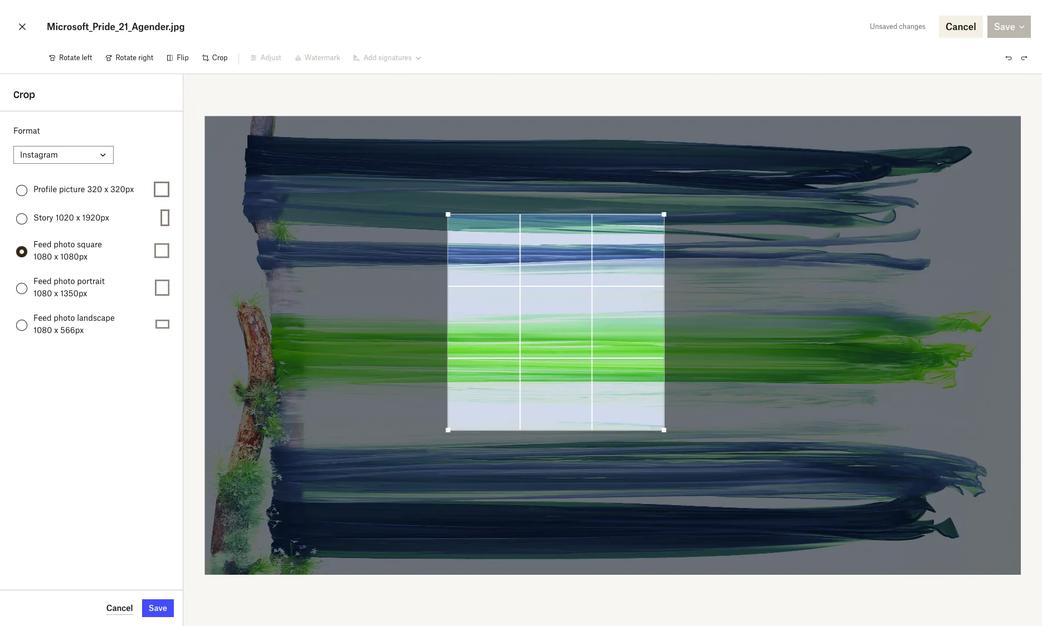 Task type: describe. For each thing, give the bounding box(es) containing it.
changes
[[900, 22, 926, 31]]

portrait
[[77, 277, 105, 286]]

1080 for feed photo square 1080 x 1080px
[[33, 252, 52, 262]]

landscape
[[77, 313, 115, 323]]

picture
[[59, 185, 85, 194]]

microsoft_pride_21_agender.jpg
[[47, 21, 185, 32]]

rotate for rotate left
[[59, 54, 80, 62]]

crop button
[[196, 49, 234, 67]]

cancel for the rightmost cancel button
[[947, 21, 977, 32]]

square
[[77, 240, 102, 249]]

profile
[[33, 185, 57, 194]]

photo for 566px
[[54, 313, 75, 323]]

unsaved
[[871, 22, 898, 31]]

unsaved changes
[[871, 22, 926, 31]]

x right 1020
[[76, 213, 80, 223]]

feed for feed photo square 1080 x 1080px
[[33, 240, 52, 249]]

story 1020 x 1920px
[[33, 213, 109, 223]]

crop inside "button"
[[212, 54, 228, 62]]

rotate right button
[[99, 49, 160, 67]]

feed for feed photo landscape 1080 x 566px
[[33, 313, 52, 323]]

x for portrait
[[54, 289, 58, 298]]

feed for feed photo portrait 1080 x 1350px
[[33, 277, 52, 286]]

close image
[[16, 18, 29, 36]]

rotate right
[[116, 54, 153, 62]]

feed photo square 1080 x 1080px
[[33, 240, 102, 262]]

1 horizontal spatial cancel button
[[940, 16, 984, 38]]

flip button
[[160, 49, 196, 67]]

566px
[[60, 326, 84, 335]]

1080 for feed photo portrait 1080 x 1350px
[[33, 289, 52, 298]]

story
[[33, 213, 53, 223]]

right
[[138, 54, 153, 62]]



Task type: vqa. For each thing, say whether or not it's contained in the screenshot.
Files within install on desktop to work on files offline and stay synced.
no



Task type: locate. For each thing, give the bounding box(es) containing it.
3 photo from the top
[[54, 313, 75, 323]]

1920px
[[82, 213, 109, 223]]

cancel for the leftmost cancel button
[[106, 604, 133, 613]]

1080 inside the feed photo square 1080 x 1080px
[[33, 252, 52, 262]]

flip
[[177, 54, 189, 62]]

save button
[[142, 600, 174, 618]]

1 vertical spatial cancel
[[106, 604, 133, 613]]

feed down the feed photo square 1080 x 1080px
[[33, 277, 52, 286]]

x left 1350px
[[54, 289, 58, 298]]

0 horizontal spatial crop
[[13, 89, 35, 100]]

2 feed from the top
[[33, 277, 52, 286]]

cancel
[[947, 21, 977, 32], [106, 604, 133, 613]]

1080
[[33, 252, 52, 262], [33, 289, 52, 298], [33, 326, 52, 335]]

1 vertical spatial photo
[[54, 277, 75, 286]]

rotate
[[59, 54, 80, 62], [116, 54, 137, 62]]

rotate left button
[[42, 49, 99, 67]]

photo inside the feed photo portrait 1080 x 1350px
[[54, 277, 75, 286]]

1080 left 1350px
[[33, 289, 52, 298]]

feed down 'story'
[[33, 240, 52, 249]]

instagram
[[20, 150, 58, 160]]

0 vertical spatial feed
[[33, 240, 52, 249]]

1080 for feed photo landscape 1080 x 566px
[[33, 326, 52, 335]]

1 photo from the top
[[54, 240, 75, 249]]

0 vertical spatial 1080
[[33, 252, 52, 262]]

rotate left right
[[116, 54, 137, 62]]

photo up 1080px
[[54, 240, 75, 249]]

1 vertical spatial feed
[[33, 277, 52, 286]]

1 vertical spatial cancel button
[[106, 602, 133, 616]]

format
[[13, 126, 40, 136]]

rotate for rotate right
[[116, 54, 137, 62]]

photo inside the feed photo square 1080 x 1080px
[[54, 240, 75, 249]]

2 rotate from the left
[[116, 54, 137, 62]]

photo for 1080px
[[54, 240, 75, 249]]

feed photo landscape 1080 x 566px
[[33, 313, 115, 335]]

feed
[[33, 240, 52, 249], [33, 277, 52, 286], [33, 313, 52, 323]]

1080 left 1080px
[[33, 252, 52, 262]]

Format button
[[13, 146, 114, 164]]

left
[[82, 54, 92, 62]]

0 vertical spatial cancel button
[[940, 16, 984, 38]]

2 vertical spatial photo
[[54, 313, 75, 323]]

photo up 566px
[[54, 313, 75, 323]]

2 photo from the top
[[54, 277, 75, 286]]

photo for 1350px
[[54, 277, 75, 286]]

0 vertical spatial cancel
[[947, 21, 977, 32]]

save
[[149, 604, 167, 614]]

cancel button right changes
[[940, 16, 984, 38]]

0 vertical spatial photo
[[54, 240, 75, 249]]

None radio
[[16, 213, 27, 224], [16, 320, 27, 331], [16, 213, 27, 224], [16, 320, 27, 331]]

None radio
[[16, 185, 27, 196], [16, 246, 27, 257], [16, 283, 27, 294], [16, 185, 27, 196], [16, 246, 27, 257], [16, 283, 27, 294]]

1020
[[56, 213, 74, 223]]

1 horizontal spatial rotate
[[116, 54, 137, 62]]

1080 inside the feed photo portrait 1080 x 1350px
[[33, 289, 52, 298]]

rotate left
[[59, 54, 92, 62]]

0 horizontal spatial rotate
[[59, 54, 80, 62]]

1350px
[[60, 289, 87, 298]]

rotate inside button
[[59, 54, 80, 62]]

crop up the format
[[13, 89, 35, 100]]

3 1080 from the top
[[33, 326, 52, 335]]

photo
[[54, 240, 75, 249], [54, 277, 75, 286], [54, 313, 75, 323]]

320px
[[110, 185, 134, 194]]

x left 1080px
[[54, 252, 58, 262]]

cancel button
[[940, 16, 984, 38], [106, 602, 133, 616]]

0 horizontal spatial cancel button
[[106, 602, 133, 616]]

cancel button left save button
[[106, 602, 133, 616]]

photo up 1350px
[[54, 277, 75, 286]]

photo inside the feed photo landscape 1080 x 566px
[[54, 313, 75, 323]]

1 horizontal spatial crop
[[212, 54, 228, 62]]

x for square
[[54, 252, 58, 262]]

x inside the feed photo square 1080 x 1080px
[[54, 252, 58, 262]]

crop
[[212, 54, 228, 62], [13, 89, 35, 100]]

1 rotate from the left
[[59, 54, 80, 62]]

0 vertical spatial crop
[[212, 54, 228, 62]]

1080 inside the feed photo landscape 1080 x 566px
[[33, 326, 52, 335]]

2 1080 from the top
[[33, 289, 52, 298]]

feed down the feed photo portrait 1080 x 1350px
[[33, 313, 52, 323]]

2 vertical spatial 1080
[[33, 326, 52, 335]]

1 vertical spatial crop
[[13, 89, 35, 100]]

feed inside the feed photo portrait 1080 x 1350px
[[33, 277, 52, 286]]

rotate inside 'button'
[[116, 54, 137, 62]]

x for landscape
[[54, 326, 58, 335]]

1 vertical spatial 1080
[[33, 289, 52, 298]]

1080 left 566px
[[33, 326, 52, 335]]

x inside the feed photo portrait 1080 x 1350px
[[54, 289, 58, 298]]

1 horizontal spatial cancel
[[947, 21, 977, 32]]

x left 566px
[[54, 326, 58, 335]]

feed inside the feed photo landscape 1080 x 566px
[[33, 313, 52, 323]]

rotate left the left
[[59, 54, 80, 62]]

1080px
[[60, 252, 88, 262]]

0 horizontal spatial cancel
[[106, 604, 133, 613]]

crop right flip
[[212, 54, 228, 62]]

cancel left save
[[106, 604, 133, 613]]

cancel inside button
[[947, 21, 977, 32]]

x
[[104, 185, 108, 194], [76, 213, 80, 223], [54, 252, 58, 262], [54, 289, 58, 298], [54, 326, 58, 335]]

1 feed from the top
[[33, 240, 52, 249]]

320
[[87, 185, 102, 194]]

x inside the feed photo landscape 1080 x 566px
[[54, 326, 58, 335]]

2 vertical spatial feed
[[33, 313, 52, 323]]

feed inside the feed photo square 1080 x 1080px
[[33, 240, 52, 249]]

None field
[[0, 0, 86, 12]]

x right 320
[[104, 185, 108, 194]]

3 feed from the top
[[33, 313, 52, 323]]

profile picture 320 x 320px
[[33, 185, 134, 194]]

cancel right changes
[[947, 21, 977, 32]]

feed photo portrait 1080 x 1350px
[[33, 277, 105, 298]]

1 1080 from the top
[[33, 252, 52, 262]]



